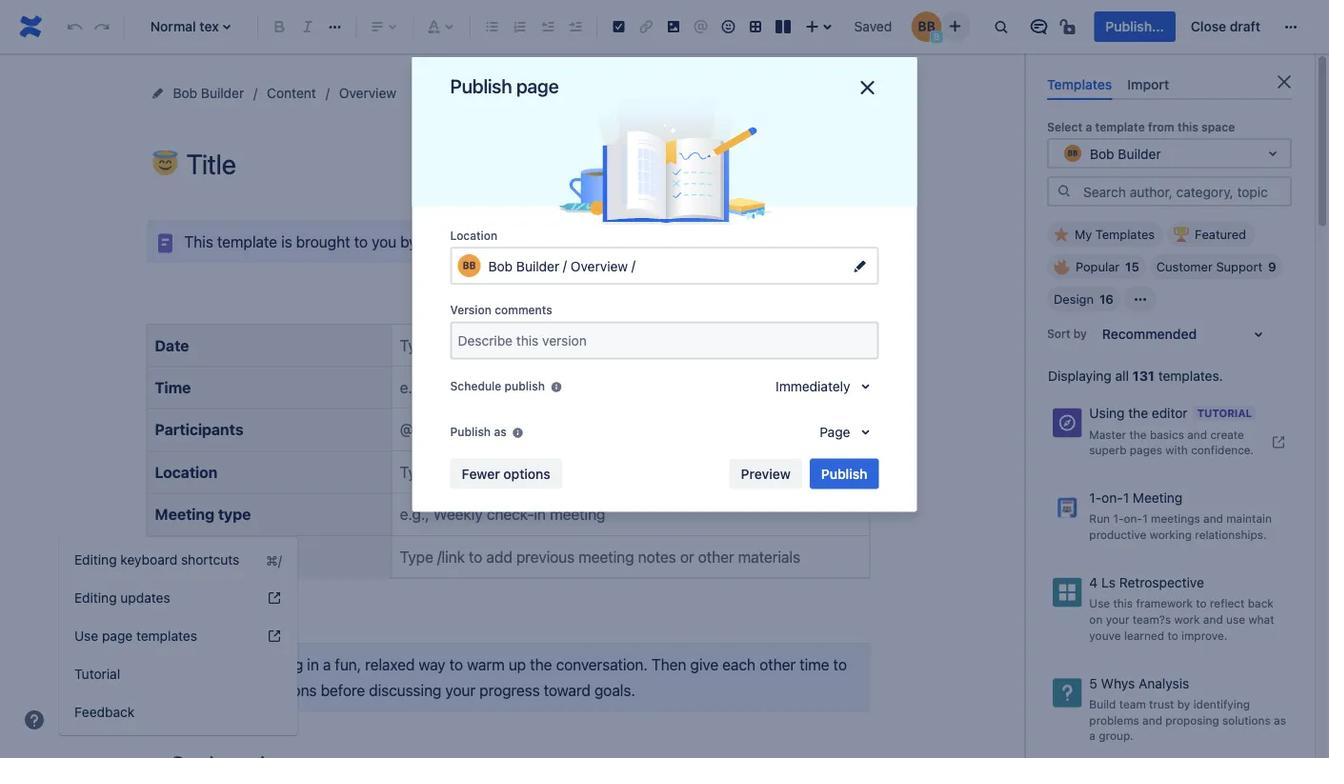 Task type: locate. For each thing, give the bounding box(es) containing it.
panel note image
[[154, 232, 177, 255]]

the
[[1129, 406, 1149, 421], [1130, 428, 1147, 441], [222, 656, 244, 674], [530, 656, 552, 674]]

help image inside editing updates link
[[267, 591, 282, 606]]

1
[[1123, 490, 1130, 506], [1143, 512, 1148, 526]]

move this page image
[[150, 86, 165, 101]]

1 horizontal spatial template
[[1096, 120, 1145, 134]]

the inside master the basics and create superb pages with confidence.
[[1130, 428, 1147, 441]]

0 horizontal spatial meeting
[[155, 506, 215, 524]]

your
[[1106, 613, 1130, 626], [446, 682, 476, 700]]

publish down bullet list ⌘⇧8 image
[[450, 74, 512, 97]]

1 vertical spatial your
[[446, 682, 476, 700]]

a left group. at the bottom right
[[1090, 730, 1096, 743]]

editing left updates
[[74, 590, 117, 606]]

by right sort
[[1074, 327, 1087, 341]]

by for analysis
[[1178, 698, 1191, 711]]

2 vertical spatial a
[[1090, 730, 1096, 743]]

bob right the move this page icon
[[173, 85, 197, 101]]

this
[[184, 233, 213, 251]]

2 vertical spatial by
[[1178, 698, 1191, 711]]

an
[[487, 233, 503, 251]]

builder
[[201, 85, 244, 101], [1118, 146, 1162, 161], [516, 258, 560, 274]]

0 vertical spatial bob builder
[[173, 85, 244, 101]]

1 horizontal spatial bob builder
[[1090, 146, 1162, 161]]

outdent ⇧tab image
[[536, 15, 559, 38]]

1 horizontal spatial as
[[1274, 714, 1287, 727]]

and inside 1-on-1 meeting run 1-on-1 meetings and maintain productive working relationships.
[[1204, 512, 1224, 526]]

build
[[1090, 698, 1116, 711]]

this down ls
[[1114, 597, 1133, 611]]

Search author, category, topic field
[[1078, 178, 1291, 205]]

brought
[[296, 233, 350, 251]]

import
[[1128, 76, 1170, 92]]

time
[[800, 656, 830, 674]]

on- up run
[[1102, 490, 1123, 506]]

2 horizontal spatial bob
[[1090, 146, 1115, 161]]

0 vertical spatial on-
[[1102, 490, 1123, 506]]

1 horizontal spatial overview
[[571, 258, 628, 274]]

0 horizontal spatial builder
[[201, 85, 244, 101]]

version comments
[[450, 304, 553, 317]]

help image
[[267, 591, 282, 606], [267, 629, 282, 644]]

1 vertical spatial tutorial
[[74, 667, 120, 682]]

Version comments field
[[452, 324, 877, 358]]

1 vertical spatial a
[[323, 656, 331, 674]]

confluence image
[[15, 11, 46, 42]]

0 vertical spatial help image
[[267, 591, 282, 606]]

bob inside bob builder / overview /
[[488, 258, 513, 274]]

5 whys analysis build team trust by identifying problems and proposing solutions as a group.
[[1090, 676, 1287, 743]]

table image
[[745, 15, 767, 38]]

use inside "4 ls retrospective use this framework to reflect back on your team?s work and use what youve learned to improve."
[[1090, 597, 1111, 611]]

bob down an
[[488, 258, 513, 274]]

tutorial button
[[59, 656, 297, 694]]

and up improve.
[[1204, 613, 1224, 626]]

bob builder right the move this page icon
[[173, 85, 244, 101]]

0 vertical spatial use
[[1090, 597, 1111, 611]]

a
[[1086, 120, 1093, 134], [323, 656, 331, 674], [1090, 730, 1096, 743]]

italic ⌘i image
[[296, 15, 319, 38]]

tutorial up feedback
[[74, 667, 120, 682]]

a right in
[[323, 656, 331, 674]]

on- up productive on the right bottom
[[1124, 512, 1143, 526]]

2 help image from the top
[[267, 629, 282, 644]]

page down editing updates at the left
[[102, 629, 133, 644]]

1 horizontal spatial tutorial
[[1198, 408, 1253, 420]]

meeting up meetings
[[1133, 490, 1183, 506]]

help image up 'questions'
[[267, 629, 282, 644]]

and down trust
[[1143, 714, 1163, 727]]

participants
[[155, 421, 243, 439]]

builder down 'online'
[[516, 258, 560, 274]]

back
[[1248, 597, 1274, 611]]

by inside the main content area, start typing to enter text. text box
[[400, 233, 417, 251]]

a inside start the meeting in a fun, relaxed way to warm up the conversation. then give each other time to ask open questions before discussing your progress toward goals.
[[323, 656, 331, 674]]

and up with
[[1188, 428, 1208, 441]]

master the basics and create superb pages with confidence.
[[1090, 428, 1254, 457]]

this inside "4 ls retrospective use this framework to reflect back on your team?s work and use what youve learned to improve."
[[1114, 597, 1133, 611]]

and up 'relationships.'
[[1204, 512, 1224, 526]]

trust
[[1150, 698, 1175, 711]]

1- up productive on the right bottom
[[1114, 512, 1124, 526]]

1 vertical spatial as
[[1274, 714, 1287, 727]]

meeting up bob builder / overview / at top left
[[552, 233, 608, 251]]

1 help image from the top
[[267, 591, 282, 606]]

action item image
[[607, 15, 630, 38]]

1 horizontal spatial use
[[1090, 597, 1111, 611]]

as left publishing as a blog will move your content to the blog section of the selected space image
[[494, 426, 507, 439]]

0 vertical spatial by
[[400, 233, 417, 251]]

draft
[[1230, 19, 1261, 34]]

displaying all 131 templates.
[[1048, 369, 1223, 384]]

solutions
[[1223, 714, 1271, 727]]

page down the outdent ⇧tab image
[[517, 74, 559, 97]]

0 vertical spatial your
[[1106, 613, 1130, 626]]

editing keyboard shortcuts
[[74, 552, 239, 568]]

1 horizontal spatial meeting
[[552, 233, 608, 251]]

1 horizontal spatial location
[[450, 229, 498, 242]]

space
[[1202, 120, 1235, 134]]

0 vertical spatial tutorial
[[1198, 408, 1253, 420]]

by right "you"
[[400, 233, 417, 251]]

meeting inside 1-on-1 meeting run 1-on-1 meetings and maintain productive working relationships.
[[1133, 490, 1183, 506]]

use page templates
[[74, 629, 197, 644]]

1 horizontal spatial builder
[[516, 258, 560, 274]]

1 horizontal spatial meeting
[[1133, 490, 1183, 506]]

4
[[1090, 575, 1098, 591]]

tutorial up create in the right bottom of the page
[[1198, 408, 1253, 420]]

1 vertical spatial builder
[[1118, 146, 1162, 161]]

saved
[[855, 19, 892, 34]]

0 vertical spatial builder
[[201, 85, 244, 101]]

1 vertical spatial overview
[[571, 258, 628, 274]]

publish down page 'popup button'
[[821, 466, 868, 482]]

what
[[1249, 613, 1275, 626]]

page
[[517, 74, 559, 97], [102, 629, 133, 644]]

close draft button
[[1180, 11, 1272, 42]]

1 horizontal spatial /
[[632, 257, 636, 273]]

0 horizontal spatial on-
[[1102, 490, 1123, 506]]

bob
[[173, 85, 197, 101], [1090, 146, 1115, 161], [488, 258, 513, 274]]

0 vertical spatial this
[[1178, 120, 1199, 134]]

your down warm
[[446, 682, 476, 700]]

help image down ⌘/
[[267, 591, 282, 606]]

a right select
[[1086, 120, 1093, 134]]

2 horizontal spatial builder
[[1118, 146, 1162, 161]]

1 up productive on the right bottom
[[1123, 490, 1130, 506]]

0 horizontal spatial location
[[155, 463, 218, 481]]

close publish modal image
[[856, 76, 879, 99]]

editing
[[74, 552, 117, 568], [74, 590, 117, 606]]

a inside 5 whys analysis build team trust by identifying problems and proposing solutions as a group.
[[1090, 730, 1096, 743]]

0 horizontal spatial use
[[74, 629, 98, 644]]

0 vertical spatial location
[[450, 229, 498, 242]]

options
[[504, 466, 551, 482]]

mention image
[[690, 15, 713, 38]]

add image, video, or file image
[[662, 15, 685, 38]]

tool.
[[705, 233, 735, 251]]

use page templates link
[[59, 618, 297, 656]]

proposing
[[1166, 714, 1220, 727]]

0 horizontal spatial this
[[1114, 597, 1133, 611]]

0 vertical spatial publish
[[450, 74, 512, 97]]

help image inside use page templates link
[[267, 629, 282, 644]]

editing up editing updates at the left
[[74, 552, 117, 568]]

superb
[[1090, 444, 1127, 457]]

publish...
[[1106, 19, 1165, 34]]

make page full-width image
[[842, 82, 865, 105]]

0 vertical spatial 1
[[1123, 490, 1130, 506]]

1 vertical spatial editing
[[74, 590, 117, 606]]

0 horizontal spatial bob
[[173, 85, 197, 101]]

meeting up materials
[[155, 506, 215, 524]]

/
[[563, 257, 567, 273], [632, 257, 636, 273]]

use down editing updates at the left
[[74, 629, 98, 644]]

1 left meetings
[[1143, 512, 1148, 526]]

1 vertical spatial page
[[102, 629, 133, 644]]

the up the pages at the right bottom of page
[[1130, 428, 1147, 441]]

editing updates link
[[59, 579, 297, 618]]

overview down management
[[571, 258, 628, 274]]

using the editor tutorial
[[1090, 406, 1253, 421]]

to
[[354, 233, 368, 251], [1197, 597, 1207, 611], [1168, 629, 1179, 642], [450, 656, 463, 674], [834, 656, 847, 674]]

this right from
[[1178, 120, 1199, 134]]

1 horizontal spatial 1-
[[1114, 512, 1124, 526]]

your inside "4 ls retrospective use this framework to reflect back on your team?s work and use what youve learned to improve."
[[1106, 613, 1130, 626]]

Main content area, start typing to enter text. text field
[[135, 220, 882, 759]]

0 vertical spatial meeting
[[552, 233, 608, 251]]

1 vertical spatial this
[[1114, 597, 1133, 611]]

1 vertical spatial location
[[155, 463, 218, 481]]

use up on
[[1090, 597, 1111, 611]]

0 horizontal spatial template
[[217, 233, 277, 251]]

0 horizontal spatial as
[[494, 426, 507, 439]]

0 vertical spatial editing
[[74, 552, 117, 568]]

close draft
[[1191, 19, 1261, 34]]

other
[[760, 656, 796, 674]]

template
[[1096, 120, 1145, 134], [217, 233, 277, 251]]

numbered list ⌘⇧7 image
[[508, 15, 531, 38]]

framework
[[1136, 597, 1193, 611]]

publish for publish as
[[450, 426, 491, 439]]

your up youve
[[1106, 613, 1130, 626]]

undo ⌘z image
[[63, 15, 86, 38]]

0 horizontal spatial your
[[446, 682, 476, 700]]

publish
[[450, 74, 512, 97], [450, 426, 491, 439], [821, 466, 868, 482]]

1 horizontal spatial 1
[[1143, 512, 1148, 526]]

tutorial inside button
[[74, 667, 120, 682]]

1- up run
[[1090, 490, 1102, 506]]

comments
[[495, 304, 553, 317]]

1 / from the left
[[563, 257, 567, 273]]

help image for editing updates
[[267, 591, 282, 606]]

using
[[1090, 406, 1125, 421]]

all
[[1116, 369, 1129, 384]]

your inside start the meeting in a fun, relaxed way to warm up the conversation. then give each other time to ask open questions before discussing your progress toward goals.
[[446, 682, 476, 700]]

0 horizontal spatial /
[[563, 257, 567, 273]]

layouts image
[[772, 15, 795, 38]]

the right using
[[1129, 406, 1149, 421]]

1 vertical spatial help image
[[267, 629, 282, 644]]

bob builder / overview /
[[488, 257, 639, 274]]

1 vertical spatial by
[[1074, 327, 1087, 341]]

⌘/
[[266, 553, 282, 568]]

builder right the move this page icon
[[201, 85, 244, 101]]

by up proposing
[[1178, 698, 1191, 711]]

0 vertical spatial overview
[[339, 85, 397, 101]]

open image
[[1262, 142, 1285, 165]]

template left the is
[[217, 233, 277, 251]]

1 horizontal spatial page
[[517, 74, 559, 97]]

location inside the main content area, start typing to enter text. text box
[[155, 463, 218, 481]]

select a template from this space
[[1047, 120, 1235, 134]]

bob builder down select a template from this space
[[1090, 146, 1162, 161]]

0 horizontal spatial 1-
[[1090, 490, 1102, 506]]

1 vertical spatial meeting
[[248, 656, 303, 674]]

start
[[184, 656, 218, 674]]

1 horizontal spatial bob
[[488, 258, 513, 274]]

tab list containing templates
[[1040, 69, 1300, 100]]

as right solutions
[[1274, 714, 1287, 727]]

schedule publish
[[450, 380, 545, 393]]

1-
[[1090, 490, 1102, 506], [1114, 512, 1124, 526]]

templates
[[1047, 76, 1113, 92]]

location down participants
[[155, 463, 218, 481]]

the up open
[[222, 656, 244, 674]]

on-
[[1102, 490, 1123, 506], [1124, 512, 1143, 526]]

keyboard
[[120, 552, 177, 568]]

2 vertical spatial builder
[[516, 258, 560, 274]]

location left 'online'
[[450, 229, 498, 242]]

1 horizontal spatial this
[[1178, 120, 1199, 134]]

learned
[[1125, 629, 1165, 642]]

template inside the main content area, start typing to enter text. text box
[[217, 233, 277, 251]]

2 vertical spatial bob
[[488, 258, 513, 274]]

redo ⌘⇧z image
[[91, 15, 114, 38]]

publishing as a blog will move your content to the blog section of the selected space image
[[511, 426, 526, 441]]

maintain
[[1227, 512, 1272, 526]]

2 horizontal spatial by
[[1178, 698, 1191, 711]]

2 vertical spatial publish
[[821, 466, 868, 482]]

ls
[[1102, 575, 1116, 591]]

0 horizontal spatial by
[[400, 233, 417, 251]]

1 vertical spatial publish
[[450, 426, 491, 439]]

goals.
[[595, 682, 635, 700]]

editing for editing keyboard shortcuts
[[74, 552, 117, 568]]

fewer options
[[462, 466, 551, 482]]

problems
[[1090, 714, 1140, 727]]

select
[[1047, 120, 1083, 134]]

sort
[[1047, 327, 1071, 341]]

meeting type
[[155, 506, 251, 524]]

0 vertical spatial page
[[517, 74, 559, 97]]

1 horizontal spatial on-
[[1124, 512, 1143, 526]]

1 vertical spatial template
[[217, 233, 277, 251]]

2 editing from the top
[[74, 590, 117, 606]]

0 horizontal spatial tutorial
[[74, 667, 120, 682]]

management
[[612, 233, 701, 251]]

overview
[[339, 85, 397, 101], [571, 258, 628, 274]]

fewer options button
[[450, 459, 562, 489]]

is
[[281, 233, 292, 251]]

1 horizontal spatial your
[[1106, 613, 1130, 626]]

this template is brought to you by meetical, an online meeting management tool.
[[184, 233, 735, 251]]

meeting up 'questions'
[[248, 656, 303, 674]]

editing for editing updates
[[74, 590, 117, 606]]

builder down select a template from this space
[[1118, 146, 1162, 161]]

this
[[1178, 120, 1199, 134], [1114, 597, 1133, 611]]

analysis
[[1139, 676, 1190, 692]]

0 vertical spatial template
[[1096, 120, 1145, 134]]

master
[[1090, 428, 1127, 441]]

1 vertical spatial bob
[[1090, 146, 1115, 161]]

this for template
[[1178, 120, 1199, 134]]

and
[[1188, 428, 1208, 441], [1204, 512, 1224, 526], [1204, 613, 1224, 626], [1143, 714, 1163, 727]]

overview right 'content'
[[339, 85, 397, 101]]

1 editing from the top
[[74, 552, 117, 568]]

indent tab image
[[564, 15, 587, 38]]

publish up fewer
[[450, 426, 491, 439]]

by inside 5 whys analysis build team trust by identifying problems and proposing solutions as a group.
[[1178, 698, 1191, 711]]

0 vertical spatial bob
[[173, 85, 197, 101]]

0 horizontal spatial meeting
[[248, 656, 303, 674]]

meeting inside the main content area, start typing to enter text. text box
[[155, 506, 215, 524]]

0 horizontal spatial page
[[102, 629, 133, 644]]

1 vertical spatial 1-
[[1114, 512, 1124, 526]]

content
[[267, 85, 316, 101]]

feedback
[[74, 705, 135, 721]]

tab list
[[1040, 69, 1300, 100]]

template left from
[[1096, 120, 1145, 134]]

bob down select a template from this space
[[1090, 146, 1115, 161]]



Task type: describe. For each thing, give the bounding box(es) containing it.
publish page
[[450, 74, 559, 97]]

before
[[321, 682, 365, 700]]

the for using
[[1129, 406, 1149, 421]]

to right way
[[450, 656, 463, 674]]

discussing
[[369, 682, 442, 700]]

0 horizontal spatial bob builder
[[173, 85, 244, 101]]

close templates and import image
[[1273, 71, 1296, 93]]

builder inside bob builder / overview /
[[516, 258, 560, 274]]

to right time
[[834, 656, 847, 674]]

ask
[[184, 682, 208, 700]]

Give this page a title text field
[[186, 149, 871, 180]]

content link
[[267, 82, 316, 105]]

overview inside bob builder / overview /
[[571, 258, 628, 274]]

page
[[820, 424, 851, 440]]

131
[[1133, 369, 1155, 384]]

toggle schedule publish dialog image
[[854, 375, 877, 398]]

edit page location image
[[849, 254, 872, 277]]

publish as
[[450, 426, 507, 439]]

4 ls retrospective use this framework to reflect back on your team?s work and use what youve learned to improve.
[[1090, 575, 1275, 642]]

productive
[[1090, 528, 1147, 542]]

retrospective
[[1120, 575, 1205, 591]]

preview button
[[730, 459, 802, 489]]

page button
[[808, 417, 879, 447]]

2 / from the left
[[632, 257, 636, 273]]

schedule
[[450, 380, 502, 393]]

improve.
[[1182, 629, 1228, 642]]

create
[[1211, 428, 1245, 441]]

open
[[212, 682, 246, 700]]

use
[[1227, 613, 1246, 626]]

the right up
[[530, 656, 552, 674]]

feedback button
[[59, 694, 297, 732]]

sort by
[[1047, 327, 1087, 341]]

to down work
[[1168, 629, 1179, 642]]

1 vertical spatial bob builder
[[1090, 146, 1162, 161]]

publish for publish page
[[450, 74, 512, 97]]

relationships.
[[1195, 528, 1267, 542]]

help image for use page templates
[[267, 629, 282, 644]]

bullet list ⌘⇧8 image
[[481, 15, 504, 38]]

work
[[1175, 613, 1200, 626]]

basics
[[1150, 428, 1185, 441]]

meetical,
[[421, 233, 483, 251]]

youve
[[1090, 629, 1121, 642]]

reflect
[[1210, 597, 1245, 611]]

online
[[507, 233, 548, 251]]

progress
[[480, 682, 540, 700]]

toward
[[544, 682, 591, 700]]

to left "you"
[[354, 233, 368, 251]]

1 horizontal spatial by
[[1074, 327, 1087, 341]]

from
[[1148, 120, 1175, 134]]

0 vertical spatial 1-
[[1090, 490, 1102, 506]]

0 horizontal spatial 1
[[1123, 490, 1130, 506]]

version
[[450, 304, 492, 317]]

publish inside button
[[821, 466, 868, 482]]

templates.
[[1159, 369, 1223, 384]]

bob builder link
[[173, 82, 244, 105]]

working
[[1150, 528, 1192, 542]]

1 vertical spatial on-
[[1124, 512, 1143, 526]]

editing updates
[[74, 590, 170, 606]]

way
[[419, 656, 446, 674]]

1 vertical spatial 1
[[1143, 512, 1148, 526]]

5
[[1090, 676, 1098, 692]]

displaying
[[1048, 369, 1112, 384]]

meetings
[[1151, 512, 1201, 526]]

confluence image
[[15, 11, 46, 42]]

as inside 5 whys analysis build team trust by identifying problems and proposing solutions as a group.
[[1274, 714, 1287, 727]]

tutorial inside using the editor tutorial
[[1198, 408, 1253, 420]]

close
[[1191, 19, 1227, 34]]

page for use
[[102, 629, 133, 644]]

toggle publish as blog select image
[[854, 421, 877, 444]]

you
[[372, 233, 397, 251]]

bold ⌘b image
[[268, 15, 291, 38]]

team?s
[[1133, 613, 1171, 626]]

bob builder image
[[912, 11, 942, 42]]

fewer
[[462, 466, 500, 482]]

each
[[723, 656, 756, 674]]

this for retrospective
[[1114, 597, 1133, 611]]

immediately button
[[765, 371, 879, 402]]

whys
[[1101, 676, 1135, 692]]

updates
[[120, 590, 170, 606]]

1-on-1 meeting run 1-on-1 meetings and maintain productive working relationships.
[[1090, 490, 1272, 542]]

up
[[509, 656, 526, 674]]

immediately
[[776, 378, 851, 394]]

pages
[[1130, 444, 1163, 457]]

in
[[307, 656, 319, 674]]

run
[[1090, 512, 1110, 526]]

meeting inside start the meeting in a fun, relaxed way to warm up the conversation. then give each other time to ask open questions before discussing your progress toward goals.
[[248, 656, 303, 674]]

templates
[[136, 629, 197, 644]]

help image
[[23, 709, 46, 732]]

relaxed
[[365, 656, 415, 674]]

conversation.
[[556, 656, 648, 674]]

fun,
[[335, 656, 361, 674]]

publish button
[[810, 459, 879, 489]]

by for is
[[400, 233, 417, 251]]

search icon image
[[1057, 184, 1072, 199]]

link image
[[635, 15, 658, 38]]

time
[[155, 379, 191, 397]]

0 vertical spatial as
[[494, 426, 507, 439]]

warm
[[467, 656, 505, 674]]

1 vertical spatial use
[[74, 629, 98, 644]]

the for master
[[1130, 428, 1147, 441]]

page for publish
[[517, 74, 559, 97]]

the for start
[[222, 656, 244, 674]]

0 horizontal spatial overview
[[339, 85, 397, 101]]

0 vertical spatial a
[[1086, 120, 1093, 134]]

confidence.
[[1192, 444, 1254, 457]]

to up work
[[1197, 597, 1207, 611]]

publish
[[505, 380, 545, 393]]

and inside "4 ls retrospective use this framework to reflect back on your team?s work and use what youve learned to improve."
[[1204, 613, 1224, 626]]

builder inside bob builder link
[[201, 85, 244, 101]]

identifying
[[1194, 698, 1250, 711]]

type
[[218, 506, 251, 524]]

schedule your publish for a future date. notifications will be sent when the page is published image
[[549, 380, 564, 395]]

and inside master the basics and create superb pages with confidence.
[[1188, 428, 1208, 441]]

then
[[652, 656, 687, 674]]

with
[[1166, 444, 1188, 457]]

and inside 5 whys analysis build team trust by identifying problems and proposing solutions as a group.
[[1143, 714, 1163, 727]]

emoji image
[[717, 15, 740, 38]]



Task type: vqa. For each thing, say whether or not it's contained in the screenshot.
open "icon"
yes



